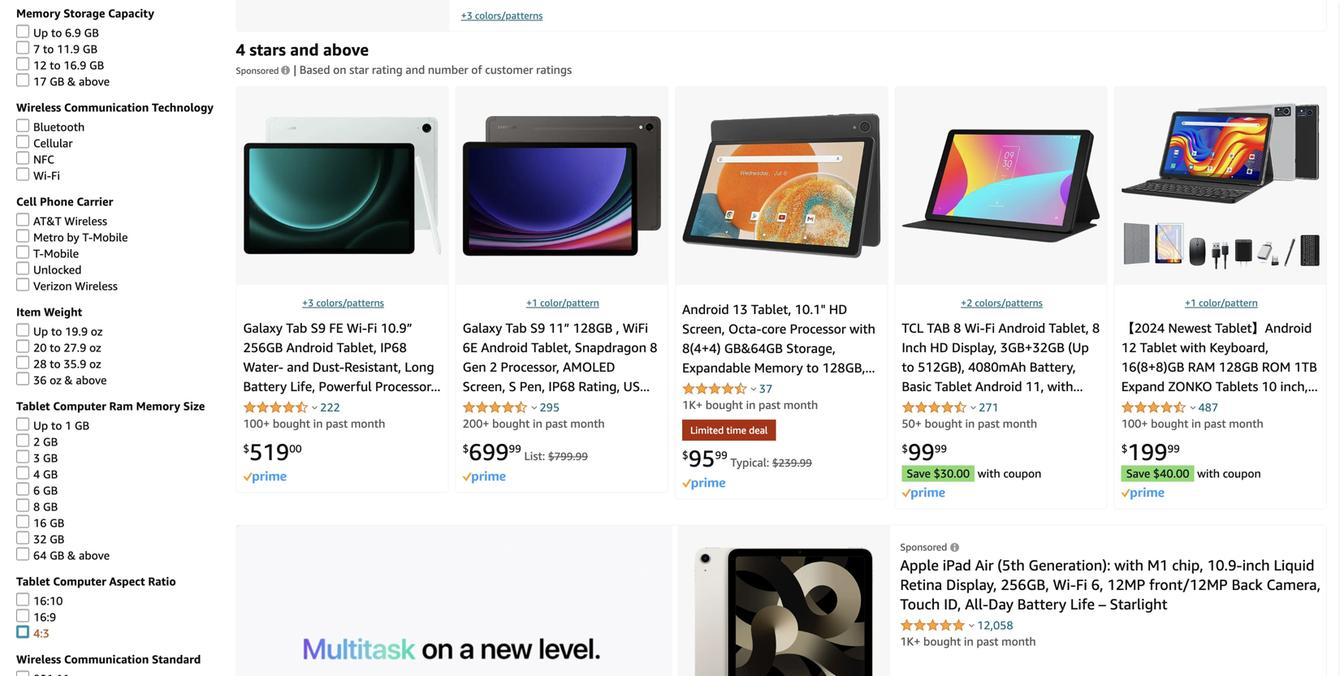 Task type: vqa. For each thing, say whether or not it's contained in the screenshot.
bottommost Games
no



Task type: locate. For each thing, give the bounding box(es) containing it.
+1 color/pattern link for tablet】android
[[1185, 297, 1258, 309]]

0 vertical spatial s
[[509, 379, 516, 395]]

1 vertical spatial +3 colors/patterns
[[302, 297, 384, 309]]

1 horizontal spatial 128gb
[[1219, 360, 1259, 375]]

checkbox image inside 20 to 27.9 oz link
[[16, 340, 29, 353]]

wifi for 【2024
[[1175, 399, 1201, 414]]

bought down case, on the right
[[925, 417, 963, 431]]

month down graphite
[[571, 417, 605, 431]]

0 horizontal spatial +1 color/pattern
[[526, 297, 599, 309]]

0 horizontal spatial popover image
[[969, 624, 975, 628]]

popover image for 487
[[1191, 406, 1196, 410]]

checkbox image for metro by t-mobile
[[16, 229, 29, 242]]

to for up to 6.9 gb
[[51, 26, 62, 39]]

processor, inside "galaxy tab s9 fe wi-fi 10.9" 256gb android tablet, ip68 water- and dust-resistant, long battery life, powerful processor, s pen, 8mp camera, lightweight design, us version, 2023, mint"
[[375, 379, 434, 395]]

1 horizontal spatial processor,
[[501, 360, 560, 375]]

popover image for tcl tab 8 wi-fi android tablet, 8 inch hd display, 3gb+32gb (up to 512gb), 4080mah battery, basic tablet android 11, with tablet case, prime black
[[971, 406, 977, 410]]

$ down gms
[[682, 449, 689, 462]]

memory up up to 6.9 gb link
[[16, 6, 61, 20]]

0 vertical spatial 1k+
[[682, 399, 703, 412]]

1 horizontal spatial coupon
[[1223, 467, 1262, 481]]

inch
[[902, 340, 927, 356]]

17 checkbox image from the top
[[16, 671, 29, 677]]

android up 3gb+32gb
[[999, 321, 1046, 336]]

black inside "tcl tab 8 wi-fi android tablet, 8 inch hd display, 3gb+32gb (up to 512gb), 4080mah battery, basic tablet android 11, with tablet case, prime black"
[[1014, 399, 1046, 414]]

+2 colors/patterns
[[961, 297, 1043, 309]]

1 horizontal spatial bluetooth
[[799, 380, 858, 395]]

checkbox image inside "metro by t-mobile" link
[[16, 229, 29, 242]]

battery, inside "tcl tab 8 wi-fi android tablet, 8 inch hd display, 3gb+32gb (up to 512gb), 4080mah battery, basic tablet android 11, with tablet case, prime black"
[[1030, 360, 1076, 375]]

36 oz & above
[[33, 374, 107, 387]]

battery inside apple ipad air (5th generation): with m1 chip, 10.9-inch liquid retina display, 256gb, wi-fi 6, 12mp front/12mp back camera, touch id, all-day battery life – starlight
[[1018, 596, 1067, 613]]

2 computer from the top
[[53, 575, 106, 589]]

checkbox image inside verizon wireless link
[[16, 278, 29, 291]]

1 galaxy from the left
[[243, 321, 283, 336]]

with up 128gb,
[[850, 321, 876, 337]]

1 vertical spatial version,
[[310, 418, 357, 434]]

of
[[471, 63, 482, 76]]

1 horizontal spatial s
[[509, 379, 516, 395]]

tab for 699
[[506, 321, 527, 336]]

100+ up 519
[[243, 417, 270, 431]]

2 +1 color/pattern link from the left
[[1185, 297, 1258, 309]]

10 checkbox image from the top
[[16, 434, 29, 447]]

wi- inside apple ipad air (5th generation): with m1 chip, 10.9-inch liquid retina display, 256gb, wi-fi 6, 12mp front/12mp back camera, touch id, all-day battery life – starlight
[[1053, 576, 1076, 594]]

1 communication from the top
[[64, 101, 149, 114]]

0 horizontal spatial colors/patterns
[[316, 297, 384, 309]]

coupon for 99
[[1004, 467, 1042, 481]]

version, down the "222" 'link'
[[310, 418, 357, 434]]

checkbox image for bluetooth
[[16, 119, 29, 132]]

bought down support
[[706, 399, 743, 412]]

technology
[[152, 101, 214, 114]]

popover image left '271' link
[[971, 406, 977, 410]]

s9
[[311, 321, 326, 336], [530, 321, 546, 336]]

camera
[[1159, 438, 1204, 453]]

295 link
[[540, 401, 560, 414]]

coupon
[[1004, 467, 1042, 481], [1223, 467, 1262, 481]]

5 checkbox image from the top
[[16, 229, 29, 242]]

99
[[908, 439, 935, 466], [509, 443, 521, 455], [935, 443, 947, 455], [1168, 443, 1180, 455], [715, 449, 728, 462]]

processor, up 295 link
[[501, 360, 560, 375]]

popover image
[[1191, 406, 1196, 410], [969, 624, 975, 628]]

2 coupon from the left
[[1223, 467, 1262, 481]]

0 horizontal spatial +3 colors/patterns
[[302, 297, 384, 309]]

+1 color/pattern for s9
[[526, 297, 599, 309]]

checkbox image for up to 6.9 gb
[[16, 25, 29, 38]]

wifi inside galaxy tab s9 11" 128gb , wifi 6e android tablet, snapdragon 8 gen 2 processor, amoled screen, s pen, ip68 rating, us version, 2023, graphite
[[623, 321, 648, 336]]

0 vertical spatial 12
[[33, 58, 47, 72]]

0 horizontal spatial hd
[[829, 302, 848, 317]]

checkbox image left nfc at the left top of page
[[16, 151, 29, 164]]

6 checkbox image from the top
[[16, 246, 29, 259]]

month
[[784, 399, 818, 412], [351, 417, 385, 431], [571, 417, 605, 431], [1003, 417, 1038, 431], [1229, 417, 1264, 431], [1002, 635, 1036, 649]]

checkbox image left '28'
[[16, 356, 29, 369]]

1 up from the top
[[33, 26, 48, 39]]

t-
[[82, 231, 93, 244], [33, 247, 44, 260]]

oz for up to 19.9 oz
[[91, 325, 103, 338]]

computer down 64 gb & above
[[53, 575, 106, 589]]

in for tcl tab 8 wi-fi android tablet, 8 inch hd display, 3gb+32gb (up to 512gb), 4080mah battery, basic tablet android 11, with tablet case, prime black
[[966, 417, 975, 431]]

based
[[300, 63, 330, 76]]

$ for 699
[[463, 443, 469, 455]]

128gb inside galaxy tab s9 11" 128gb , wifi 6e android tablet, snapdragon 8 gen 2 processor, amoled screen, s pen, ip68 rating, us version, 2023, graphite
[[573, 321, 613, 336]]

front/12mp
[[1150, 576, 1228, 594]]

9 checkbox image from the top
[[16, 418, 29, 431]]

2 100+ from the left
[[1122, 417, 1148, 431]]

checkbox image inside 4:3 link
[[16, 626, 29, 639]]

to right '28'
[[50, 357, 61, 371]]

0 horizontal spatial tab
[[286, 321, 307, 336]]

256gb
[[243, 340, 283, 356]]

past
[[759, 399, 781, 412], [326, 417, 348, 431], [546, 417, 568, 431], [978, 417, 1000, 431], [1204, 417, 1226, 431], [977, 635, 999, 649]]

0 vertical spatial 128gb
[[573, 321, 613, 336]]

s inside galaxy tab s9 11" 128gb , wifi 6e android tablet, snapdragon 8 gen 2 processor, amoled screen, s pen, ip68 rating, us version, 2023, graphite
[[509, 379, 516, 395]]

99 inside "$ 95 99 typical: $239.99"
[[715, 449, 728, 462]]

0 vertical spatial +3 colors/patterns
[[461, 10, 543, 21]]

checkbox image inside up to 1 gb link
[[16, 418, 29, 431]]

checkbox image inside 16:9 'link'
[[16, 610, 29, 623]]

1 vertical spatial 128gb
[[1219, 360, 1259, 375]]

time
[[727, 425, 747, 436]]

item
[[16, 305, 41, 319]]

0 horizontal spatial 128gb
[[573, 321, 613, 336]]

64 gb & above
[[33, 549, 110, 563]]

checkbox image for t-mobile
[[16, 246, 29, 259]]

communication for standard
[[64, 653, 149, 667]]

list containing 519
[[233, 86, 1331, 512]]

tablet, up (up
[[1049, 321, 1089, 336]]

prime
[[976, 399, 1011, 414]]

11 checkbox image from the top
[[16, 499, 29, 512]]

1920
[[1185, 418, 1216, 434]]

sponsored
[[236, 65, 279, 76], [900, 542, 948, 553]]

2 checkbox image from the top
[[16, 119, 29, 132]]

1 100+ bought in past month from the left
[[243, 417, 385, 431]]

28 to 35.9 oz link
[[16, 356, 101, 371]]

gb up 6 gb
[[43, 468, 58, 481]]

month down prime
[[1003, 417, 1038, 431]]

1 horizontal spatial 2023,
[[513, 399, 547, 414]]

checkbox image inside "64 gb & above" link
[[16, 548, 29, 561]]

above for 17 gb & above
[[79, 75, 110, 88]]

up for up to 1 gb
[[33, 419, 48, 433]]

checkbox image up 2 gb "link"
[[16, 418, 29, 431]]

phone
[[40, 195, 74, 208]]

3gb+32gb
[[1001, 340, 1065, 356]]

month up 7000mah
[[1229, 417, 1264, 431]]

checkbox image for at&t wireless
[[16, 213, 29, 226]]

$
[[243, 443, 249, 455], [463, 443, 469, 455], [902, 443, 908, 455], [1122, 443, 1128, 455], [682, 449, 689, 462]]

display, up 'gps'
[[1262, 418, 1307, 434]]

life,
[[290, 379, 315, 395]]

1 vertical spatial s
[[243, 399, 251, 414]]

$ for 95
[[682, 449, 689, 462]]

colors/patterns for tcl tab 8 wi-fi android tablet, 8 inch hd display, 3gb+32gb (up to 512gb), 4080mah battery, basic tablet android 11, with tablet case, prime black
[[975, 297, 1043, 309]]

past for galaxy tab s9 fe wi-fi 10.9" 256gb android tablet, ip68 water- and dust-resistant, long battery life, powerful processor, s pen, 8mp camera, lightweight design, us version, 2023, mint
[[326, 417, 348, 431]]

$ inside "$ 99 99"
[[902, 443, 908, 455]]

13 checkbox image from the top
[[16, 593, 29, 606]]

$ inside $ 519 00
[[243, 443, 249, 455]]

us
[[624, 379, 640, 395], [290, 418, 306, 434]]

1 horizontal spatial s9
[[530, 321, 546, 336]]

2 horizontal spatial memory
[[754, 360, 803, 376]]

gb for 64 gb & above
[[50, 549, 64, 563]]

16 gb link
[[16, 515, 64, 530]]

with up 12mp
[[1115, 557, 1144, 574]]

month for 【2024 newest tablet】android 12 tablet with keyboard, 16(8+8)gb ram 128gb rom 1tb expand zonko tablets 10 inch, 2.4g/5g wifi tablet android, octa-core 1920 * 1200 display, 13mp camera 7000mah gps black
[[1229, 417, 1264, 431]]

computer up 1 on the bottom left
[[53, 400, 106, 413]]

1k+ up gms
[[682, 399, 703, 412]]

0 vertical spatial 2
[[490, 360, 497, 375]]

checkbox image inside nfc 'link'
[[16, 151, 29, 164]]

day
[[989, 596, 1014, 613]]

2 inside galaxy tab s9 11" 128gb , wifi 6e android tablet, snapdragon 8 gen 2 processor, amoled screen, s pen, ip68 rating, us version, 2023, graphite
[[490, 360, 497, 375]]

checkbox image inside 8 gb link
[[16, 499, 29, 512]]

tablet, down 11"
[[531, 340, 572, 356]]

checkbox image inside "16 gb" link
[[16, 515, 29, 528]]

0 horizontal spatial s
[[243, 399, 251, 414]]

0 horizontal spatial s9
[[311, 321, 326, 336]]

ip68 up graphite
[[549, 379, 575, 395]]

1 horizontal spatial sponsored
[[900, 542, 948, 553]]

0 horizontal spatial 1k+ bought in past month
[[682, 399, 818, 412]]

1 vertical spatial popover image
[[969, 624, 975, 628]]

in down case, on the right
[[966, 417, 975, 431]]

0 vertical spatial popover image
[[1191, 406, 1196, 410]]

1 horizontal spatial +1
[[1185, 297, 1197, 309]]

checkbox image down 3 gb link
[[16, 467, 29, 480]]

11,
[[1026, 379, 1044, 395]]

checkbox image for verizon wireless
[[16, 278, 29, 291]]

27.9
[[64, 341, 86, 355]]

gb inside "link"
[[43, 435, 58, 449]]

tab inside "galaxy tab s9 fe wi-fi 10.9" 256gb android tablet, ip68 water- and dust-resistant, long battery life, powerful processor, s pen, 8mp camera, lightweight design, us version, 2023, mint"
[[286, 321, 307, 336]]

1 horizontal spatial galaxy
[[463, 321, 502, 336]]

+3 colors/patterns link up fe
[[302, 297, 384, 309]]

+1 color/pattern up 11"
[[526, 297, 599, 309]]

s up design,
[[243, 399, 251, 414]]

color/pattern for tablet】android
[[1199, 297, 1258, 309]]

1 vertical spatial 6
[[33, 484, 40, 498]]

1 vertical spatial display,
[[1262, 418, 1307, 434]]

$ down design,
[[243, 443, 249, 455]]

up for up to 19.9 oz
[[33, 325, 48, 338]]

amazon prime image for 【2024 newest tablet】android 12 tablet with keyboard, 16(8+8)gb ram 128gb rom 1tb expand zonko tablets 10 inch, 2.4g/5g wifi tablet android, octa-core 1920 * 1200 display, 13mp camera 7000mah gps black
[[1122, 488, 1165, 500]]

basic
[[902, 379, 932, 395]]

ip68 inside galaxy tab s9 11" 128gb , wifi 6e android tablet, snapdragon 8 gen 2 processor, amoled screen, s pen, ip68 rating, us version, 2023, graphite
[[549, 379, 575, 395]]

bluetooth
[[33, 120, 85, 134], [799, 380, 858, 395]]

& inside 'link'
[[65, 374, 73, 387]]

checkbox image inside unlocked link
[[16, 262, 29, 275]]

checkbox image for up to 1 gb
[[16, 418, 29, 431]]

wireless up bluetooth link
[[16, 101, 61, 114]]

us right rating,
[[624, 379, 640, 395]]

$ down 50+ at right bottom
[[902, 443, 908, 455]]

7 checkbox image from the top
[[16, 324, 29, 337]]

up
[[33, 26, 48, 39], [33, 325, 48, 338], [33, 419, 48, 433]]

0 vertical spatial 2023,
[[513, 399, 547, 414]]

2 s9 from the left
[[530, 321, 546, 336]]

12 checkbox image from the top
[[16, 483, 29, 496]]

0 horizontal spatial battery,
[[772, 399, 819, 415]]

12 checkbox image from the top
[[16, 532, 29, 545]]

0 horizontal spatial battery
[[243, 379, 287, 395]]

ratings
[[536, 63, 572, 76]]

checkbox image inside t-mobile link
[[16, 246, 29, 259]]

1 +1 color/pattern from the left
[[526, 297, 599, 309]]

at&t wireless link
[[16, 213, 107, 228]]

checkbox image
[[16, 41, 29, 54], [16, 119, 29, 132], [16, 151, 29, 164], [16, 168, 29, 181], [16, 213, 29, 226], [16, 246, 29, 259], [16, 262, 29, 275], [16, 356, 29, 369], [16, 372, 29, 385], [16, 450, 29, 463], [16, 499, 29, 512], [16, 532, 29, 545], [16, 593, 29, 606]]

17 gb & above link
[[16, 73, 110, 88]]

t- up unlocked link
[[33, 247, 44, 260]]

checkbox image for 28 to 35.9 oz
[[16, 356, 29, 369]]

tab
[[286, 321, 307, 336], [506, 321, 527, 336]]

t-mobile
[[33, 247, 79, 260]]

1 vertical spatial 4
[[33, 468, 40, 481]]

save
[[907, 467, 931, 481], [1127, 467, 1151, 481]]

checkbox image inside bluetooth link
[[16, 119, 29, 132]]

checkbox image up 7 to 11.9 gb link
[[16, 25, 29, 38]]

checkbox image for cellular
[[16, 135, 29, 148]]

100+ for pen,
[[243, 417, 270, 431]]

mah
[[741, 399, 769, 415]]

popover image left 487
[[1191, 406, 1196, 410]]

fi inside "tcl tab 8 wi-fi android tablet, 8 inch hd display, 3gb+32gb (up to 512gb), 4080mah battery, basic tablet android 11, with tablet case, prime black"
[[985, 321, 995, 336]]

to for 28 to 35.9 oz
[[50, 357, 61, 371]]

amazon prime image down $30.00
[[902, 488, 945, 500]]

bought for galaxy tab s9 11" 128gb , wifi 6e android tablet, snapdragon 8 gen 2 processor, amoled screen, s pen, ip68 rating, us version, 2023, graphite
[[492, 417, 530, 431]]

wi-fi link
[[16, 168, 60, 182]]

99 down limited time deal link
[[715, 449, 728, 462]]

699
[[469, 439, 509, 466]]

12 to 16.9 gb
[[33, 58, 104, 72]]

2 tab from the left
[[506, 321, 527, 336]]

4 checkbox image from the top
[[16, 135, 29, 148]]

12 down 【2024
[[1122, 340, 1137, 356]]

zonko
[[1169, 379, 1213, 395]]

1 vertical spatial camera,
[[1267, 576, 1321, 594]]

0 vertical spatial +3
[[461, 10, 473, 21]]

+1 color/pattern up 'newest'
[[1185, 297, 1258, 309]]

gb for 8 gb
[[43, 500, 58, 514]]

checkbox image inside up to 6.9 gb link
[[16, 25, 29, 38]]

0 vertical spatial 4
[[236, 40, 245, 59]]

1 vertical spatial pen,
[[254, 399, 279, 414]]

black down 13mp
[[1122, 457, 1153, 473]]

wifi for android
[[734, 380, 759, 395]]

2023,
[[513, 399, 547, 414], [360, 418, 394, 434]]

sponsored ad - maxsignage android 13 tablet, 10.1" hd screen, octa-core processor with 8(4+4) gb&64gb storage, expandable ... image
[[682, 113, 881, 259]]

0 horizontal spatial save
[[907, 467, 931, 481]]

android 13 tablet, 10.1" hd screen, octa-core processor with 8(4+4) gb&64gb storage, expandable memory to 128gb, support wifi 6 and bluetooth 5.0, 5000 mah battery, google gms certified
[[682, 302, 876, 434]]

14 checkbox image from the top
[[16, 548, 29, 561]]

bought for tcl tab 8 wi-fi android tablet, 8 inch hd display, 3gb+32gb (up to 512gb), 4080mah battery, basic tablet android 11, with tablet case, prime black
[[925, 417, 963, 431]]

1 vertical spatial ip68
[[549, 379, 575, 395]]

2 +1 color/pattern from the left
[[1185, 297, 1258, 309]]

battery
[[243, 379, 287, 395], [1018, 596, 1067, 613]]

4 for 4 gb
[[33, 468, 40, 481]]

1 computer from the top
[[53, 400, 106, 413]]

3 checkbox image from the top
[[16, 151, 29, 164]]

8 checkbox image from the top
[[16, 356, 29, 369]]

gb down 4 gb
[[43, 484, 58, 498]]

gb for 4 gb
[[43, 468, 58, 481]]

tablet, inside galaxy tab s9 11" 128gb , wifi 6e android tablet, snapdragon 8 gen 2 processor, amoled screen, s pen, ip68 rating, us version, 2023, graphite
[[531, 340, 572, 356]]

0 horizontal spatial coupon
[[1004, 467, 1042, 481]]

communication left standard
[[64, 653, 149, 667]]

10
[[1262, 379, 1277, 395]]

checkbox image inside 2 gb "link"
[[16, 434, 29, 447]]

tablet computer aspect ratio
[[16, 575, 176, 589]]

checkbox image inside 7 to 11.9 gb link
[[16, 41, 29, 54]]

octa- up 13mp
[[1122, 418, 1155, 434]]

checkbox image inside 6 gb link
[[16, 483, 29, 496]]

7 checkbox image from the top
[[16, 262, 29, 275]]

checkbox image inside 12 to 16.9 gb link
[[16, 57, 29, 70]]

1k+ for 12,058
[[900, 635, 921, 649]]

2 vertical spatial display,
[[947, 576, 997, 594]]

sponsored ad - tcl tab 8 wi-fi android tablet, 8 inch hd display, 3gb+32gb (up to 512gb), 4080mah battery, basic tablet an... image
[[902, 129, 1101, 243]]

2 save from the left
[[1127, 467, 1151, 481]]

wireless communication standard
[[16, 653, 201, 667]]

checkbox image down nfc 'link'
[[16, 168, 29, 181]]

$ for 99
[[902, 443, 908, 455]]

0 horizontal spatial 4
[[33, 468, 40, 481]]

8 checkbox image from the top
[[16, 340, 29, 353]]

octa- down 13
[[729, 321, 762, 337]]

6 inside android 13 tablet, 10.1" hd screen, octa-core processor with 8(4+4) gb&64gb storage, expandable memory to 128gb, support wifi 6 and bluetooth 5.0, 5000 mah battery, google gms certified
[[763, 380, 770, 395]]

checkbox image down t-mobile link
[[16, 262, 29, 275]]

bought down id,
[[924, 635, 961, 649]]

checkbox image inside wi-fi link
[[16, 168, 29, 181]]

7
[[33, 42, 40, 56]]

s9 inside "galaxy tab s9 fe wi-fi 10.9" 256gb android tablet, ip68 water- and dust-resistant, long battery life, powerful processor, s pen, 8mp camera, lightweight design, us version, 2023, mint"
[[311, 321, 326, 336]]

1 vertical spatial wifi
[[734, 380, 759, 395]]

black down 11, at right
[[1014, 399, 1046, 414]]

6,
[[1092, 576, 1104, 594]]

1 horizontal spatial mobile
[[93, 231, 128, 244]]

above for 36 oz & above
[[76, 374, 107, 387]]

galaxy for 519
[[243, 321, 283, 336]]

28
[[33, 357, 47, 371]]

battery, up 11, at right
[[1030, 360, 1076, 375]]

keyboard,
[[1210, 340, 1269, 356]]

past for galaxy tab s9 11" 128gb , wifi 6e android tablet, snapdragon 8 gen 2 processor, amoled screen, s pen, ip68 rating, us version, 2023, graphite
[[546, 417, 568, 431]]

checkbox image inside 16:10 link
[[16, 593, 29, 606]]

checkbox image inside up to 19.9 oz link
[[16, 324, 29, 337]]

256gb,
[[1001, 576, 1050, 594]]

0 horizontal spatial wifi
[[623, 321, 648, 336]]

16 checkbox image from the top
[[16, 626, 29, 639]]

2 color/pattern from the left
[[1199, 297, 1258, 309]]

screen, down 'gen'
[[463, 379, 506, 395]]

s9 inside galaxy tab s9 11" 128gb , wifi 6e android tablet, snapdragon 8 gen 2 processor, amoled screen, s pen, ip68 rating, us version, 2023, graphite
[[530, 321, 546, 336]]

save for 199
[[1127, 467, 1151, 481]]

+1 for newest
[[1185, 297, 1197, 309]]

in for 【2024 newest tablet】android 12 tablet with keyboard, 16(8+8)gb ram 128gb rom 1tb expand zonko tablets 10 inch, 2.4g/5g wifi tablet android, octa-core 1920 * 1200 display, 13mp camera 7000mah gps black
[[1192, 417, 1201, 431]]

version, up 200+
[[463, 399, 510, 414]]

99 inside $ 699 99 list: $799.99
[[509, 443, 521, 455]]

0 horizontal spatial camera,
[[313, 399, 361, 414]]

verizon wireless link
[[16, 278, 118, 293]]

9 checkbox image from the top
[[16, 372, 29, 385]]

1 horizontal spatial black
[[1122, 457, 1153, 473]]

month down "lightweight"
[[351, 417, 385, 431]]

99 for 699
[[509, 443, 521, 455]]

amazon prime image
[[243, 472, 286, 484], [463, 472, 506, 484], [682, 478, 726, 490], [902, 488, 945, 500], [1122, 488, 1165, 500]]

tablet, inside "galaxy tab s9 fe wi-fi 10.9" 256gb android tablet, ip68 water- and dust-resistant, long battery life, powerful processor, s pen, 8mp camera, lightweight design, us version, 2023, mint"
[[337, 340, 377, 356]]

popover image for galaxy tab s9 fe wi-fi 10.9" 256gb android tablet, ip68 water- and dust-resistant, long battery life, powerful processor, s pen, 8mp camera, lightweight design, us version, 2023, mint
[[312, 406, 318, 410]]

colors/patterns right +2
[[975, 297, 1043, 309]]

checkbox image inside 36 oz & above 'link'
[[16, 372, 29, 385]]

camera, down 'liquid'
[[1267, 576, 1321, 594]]

checkbox image inside at&t wireless link
[[16, 213, 29, 226]]

15 checkbox image from the top
[[16, 610, 29, 623]]

3 up from the top
[[33, 419, 48, 433]]

wifi inside android 13 tablet, 10.1" hd screen, octa-core processor with 8(4+4) gb&64gb storage, expandable memory to 128gb, support wifi 6 and bluetooth 5.0, 5000 mah battery, google gms certified
[[734, 380, 759, 395]]

version, inside "galaxy tab s9 fe wi-fi 10.9" 256gb android tablet, ip68 water- and dust-resistant, long battery life, powerful processor, s pen, 8mp camera, lightweight design, us version, 2023, mint"
[[310, 418, 357, 434]]

4 checkbox image from the top
[[16, 168, 29, 181]]

deal
[[749, 425, 768, 436]]

with right 11, at right
[[1048, 379, 1074, 395]]

battery down 256gb,
[[1018, 596, 1067, 613]]

memory inside android 13 tablet, 10.1" hd screen, octa-core processor with 8(4+4) gb&64gb storage, expandable memory to 128gb, support wifi 6 and bluetooth 5.0, 5000 mah battery, google gms certified
[[754, 360, 803, 376]]

1 vertical spatial black
[[1122, 457, 1153, 473]]

1 vertical spatial communication
[[64, 653, 149, 667]]

2 checkbox image from the top
[[16, 57, 29, 70]]

tcl tab 8 wi-fi android tablet, 8 inch hd display, 3gb+32gb (up to 512gb), 4080mah battery, basic tablet android 11, with tablet case, prime black link
[[902, 321, 1100, 414]]

checkbox image for 4 gb
[[16, 467, 29, 480]]

0 vertical spatial screen,
[[682, 321, 725, 337]]

generation):
[[1029, 557, 1111, 574]]

bought up $ 699 99 list: $799.99
[[492, 417, 530, 431]]

0 horizontal spatial +1
[[526, 297, 538, 309]]

amazon prime image for tcl tab 8 wi-fi android tablet, 8 inch hd display, 3gb+32gb (up to 512gb), 4080mah battery, basic tablet android 11, with tablet case, prime black
[[902, 488, 945, 500]]

android inside "galaxy tab s9 fe wi-fi 10.9" 256gb android tablet, ip68 water- and dust-resistant, long battery life, powerful processor, s pen, 8mp camera, lightweight design, us version, 2023, mint"
[[286, 340, 333, 356]]

up for up to 6.9 gb
[[33, 26, 48, 39]]

$ 699 99 list: $799.99
[[463, 439, 588, 466]]

1 vertical spatial +3 colors/patterns link
[[302, 297, 384, 309]]

to for up to 1 gb
[[51, 419, 62, 433]]

100+ bought in past month
[[243, 417, 385, 431], [1122, 417, 1264, 431]]

galaxy
[[243, 321, 283, 336], [463, 321, 502, 336]]

checkbox image for 32 gb
[[16, 532, 29, 545]]

+3 for the leftmost +3 colors/patterns link
[[302, 297, 314, 309]]

1 vertical spatial mobile
[[44, 247, 79, 260]]

checkbox image inside "28 to 35.9 oz" link
[[16, 356, 29, 369]]

50+
[[902, 417, 922, 431]]

10 checkbox image from the top
[[16, 450, 29, 463]]

0 vertical spatial wifi
[[623, 321, 648, 336]]

487
[[1199, 401, 1219, 414]]

popover image
[[751, 387, 757, 391], [312, 406, 318, 410], [532, 406, 537, 410], [971, 406, 977, 410]]

1 vertical spatial screen,
[[463, 379, 506, 395]]

popover image for 12,058
[[969, 624, 975, 628]]

fi inside "galaxy tab s9 fe wi-fi 10.9" 256gb android tablet, ip68 water- and dust-resistant, long battery life, powerful processor, s pen, 8mp camera, lightweight design, us version, 2023, mint"
[[367, 321, 377, 336]]

1 vertical spatial bluetooth
[[799, 380, 858, 395]]

$ inside $ 699 99 list: $799.99
[[463, 443, 469, 455]]

checkbox image inside 32 gb link
[[16, 532, 29, 545]]

1 vertical spatial 1k+ bought in past month
[[900, 635, 1036, 649]]

2 100+ bought in past month from the left
[[1122, 417, 1264, 431]]

1 horizontal spatial us
[[624, 379, 640, 395]]

1k+ down touch
[[900, 635, 921, 649]]

2023, inside "galaxy tab s9 fe wi-fi 10.9" 256gb android tablet, ip68 water- and dust-resistant, long battery life, powerful processor, s pen, 8mp camera, lightweight design, us version, 2023, mint"
[[360, 418, 394, 434]]

1 checkbox image from the top
[[16, 41, 29, 54]]

ip68 down 10.9" at the left top of the page
[[380, 340, 407, 356]]

1 +1 from the left
[[526, 297, 538, 309]]

sponsored ad - samsung galaxy tab s9 11" 128gb , wifi 6e android tablet, snapdragon 8 gen 2 processor, amoled screen, s pe... image
[[463, 116, 661, 256]]

popover image for galaxy tab s9 11" 128gb , wifi 6e android tablet, snapdragon 8 gen 2 processor, amoled screen, s pen, ip68 rating, us version, 2023, graphite
[[532, 406, 537, 410]]

1 vertical spatial memory
[[754, 360, 803, 376]]

3 checkbox image from the top
[[16, 73, 29, 86]]

1 horizontal spatial +3
[[461, 10, 473, 21]]

processor,
[[501, 360, 560, 375], [375, 379, 434, 395]]

s9 left fe
[[311, 321, 326, 336]]

tab inside galaxy tab s9 11" 128gb , wifi 6e android tablet, snapdragon 8 gen 2 processor, amoled screen, s pen, ip68 rating, us version, 2023, graphite
[[506, 321, 527, 336]]

galaxy inside "galaxy tab s9 fe wi-fi 10.9" 256gb android tablet, ip68 water- and dust-resistant, long battery life, powerful processor, s pen, 8mp camera, lightweight design, us version, 2023, mint"
[[243, 321, 283, 336]]

bought
[[706, 399, 743, 412], [273, 417, 310, 431], [492, 417, 530, 431], [925, 417, 963, 431], [1151, 417, 1189, 431], [924, 635, 961, 649]]

with down 'newest'
[[1181, 340, 1207, 356]]

checkbox image for 7 to 11.9 gb
[[16, 41, 29, 54]]

0 vertical spatial version,
[[463, 399, 510, 414]]

t-mobile link
[[16, 246, 79, 260]]

1 horizontal spatial color/pattern
[[1199, 297, 1258, 309]]

galaxy up "6e"
[[463, 321, 502, 336]]

gb right 16
[[50, 517, 64, 530]]

checkbox image inside 3 gb link
[[16, 450, 29, 463]]

99 for 95
[[715, 449, 728, 462]]

4 gb
[[33, 468, 58, 481]]

1 horizontal spatial battery
[[1018, 596, 1067, 613]]

99 left list:
[[509, 443, 521, 455]]

2 galaxy from the left
[[463, 321, 502, 336]]

in down 487
[[1192, 417, 1201, 431]]

metro by t-mobile
[[33, 231, 128, 244]]

2023, down "lightweight"
[[360, 418, 394, 434]]

2 up from the top
[[33, 325, 48, 338]]

lightweight
[[364, 399, 435, 414]]

0 vertical spatial pen,
[[520, 379, 545, 395]]

2 horizontal spatial wifi
[[1175, 399, 1201, 414]]

+1 color/pattern link up 'newest'
[[1185, 297, 1258, 309]]

1 checkbox image from the top
[[16, 25, 29, 38]]

1 vertical spatial t-
[[33, 247, 44, 260]]

1 vertical spatial processor,
[[375, 379, 434, 395]]

to up 20 to 27.9 oz link
[[51, 325, 62, 338]]

fi left 6,
[[1076, 576, 1088, 594]]

tab left 11"
[[506, 321, 527, 336]]

1 vertical spatial octa-
[[1122, 418, 1155, 434]]

2 inside "link"
[[33, 435, 40, 449]]

memory
[[16, 6, 61, 20], [754, 360, 803, 376], [136, 400, 180, 413]]

oz for 28 to 35.9 oz
[[89, 357, 101, 371]]

0 vertical spatial hd
[[829, 302, 848, 317]]

checkbox image down item
[[16, 324, 29, 337]]

1 horizontal spatial camera,
[[1267, 576, 1321, 594]]

long
[[405, 360, 434, 375]]

5 checkbox image from the top
[[16, 213, 29, 226]]

1 horizontal spatial 100+ bought in past month
[[1122, 417, 1264, 431]]

checkbox image inside 17 gb & above link
[[16, 73, 29, 86]]

popover image left 295
[[532, 406, 537, 410]]

ram
[[1188, 360, 1216, 375]]

| based on star rating and number of customer ratings
[[293, 63, 572, 76]]

2 +1 from the left
[[1185, 297, 1197, 309]]

checkbox image up item
[[16, 278, 29, 291]]

$ inside "$ 95 99 typical: $239.99"
[[682, 449, 689, 462]]

pen, up design,
[[254, 399, 279, 414]]

checkbox image inside the cellular link
[[16, 135, 29, 148]]

0 horizontal spatial color/pattern
[[540, 297, 599, 309]]

0 horizontal spatial us
[[290, 418, 306, 434]]

coupon down 7000mah
[[1223, 467, 1262, 481]]

1 save from the left
[[907, 467, 931, 481]]

0 vertical spatial camera,
[[313, 399, 361, 414]]

2 up 3 gb link
[[33, 435, 40, 449]]

1 horizontal spatial popover image
[[1191, 406, 1196, 410]]

0 vertical spatial sponsored
[[236, 65, 279, 76]]

11.9
[[57, 42, 80, 56]]

+1
[[526, 297, 538, 309], [1185, 297, 1197, 309]]

1 +1 color/pattern link from the left
[[526, 297, 599, 309]]

3
[[33, 452, 40, 465]]

android inside galaxy tab s9 11" 128gb , wifi 6e android tablet, snapdragon 8 gen 2 processor, amoled screen, s pen, ip68 rating, us version, 2023, graphite
[[481, 340, 528, 356]]

+3 colors/patterns link up customer
[[461, 10, 543, 21]]

black
[[1014, 399, 1046, 414], [1122, 457, 1153, 473]]

512gb),
[[918, 360, 965, 375]]

$ inside $ 199 99
[[1122, 443, 1128, 455]]

4 left stars
[[236, 40, 245, 59]]

1 horizontal spatial 6
[[763, 380, 770, 395]]

1 coupon from the left
[[1004, 467, 1042, 481]]

2 vertical spatial up
[[33, 419, 48, 433]]

ip68 inside "galaxy tab s9 fe wi-fi 10.9" 256gb android tablet, ip68 water- and dust-resistant, long battery life, powerful processor, s pen, 8mp camera, lightweight design, us version, 2023, mint"
[[380, 340, 407, 356]]

11 checkbox image from the top
[[16, 467, 29, 480]]

1 100+ from the left
[[243, 417, 270, 431]]

100+ for octa-
[[1122, 417, 1148, 431]]

checkbox image
[[16, 25, 29, 38], [16, 57, 29, 70], [16, 73, 29, 86], [16, 135, 29, 148], [16, 229, 29, 242], [16, 278, 29, 291], [16, 324, 29, 337], [16, 340, 29, 353], [16, 418, 29, 431], [16, 434, 29, 447], [16, 467, 29, 480], [16, 483, 29, 496], [16, 515, 29, 528], [16, 548, 29, 561], [16, 610, 29, 623], [16, 626, 29, 639], [16, 671, 29, 677]]

to for up to 19.9 oz
[[51, 325, 62, 338]]

gb up 16 gb
[[43, 500, 58, 514]]

checkbox image left 16
[[16, 515, 29, 528]]

tablet, inside "tcl tab 8 wi-fi android tablet, 8 inch hd display, 3gb+32gb (up to 512gb), 4080mah battery, basic tablet android 11, with tablet case, prime black"
[[1049, 321, 1089, 336]]

0 horizontal spatial octa-
[[729, 321, 762, 337]]

typical:
[[731, 456, 770, 470]]

month for galaxy tab s9 fe wi-fi 10.9" 256gb android tablet, ip68 water- and dust-resistant, long battery life, powerful processor, s pen, 8mp camera, lightweight design, us version, 2023, mint
[[351, 417, 385, 431]]

galaxy for 699
[[463, 321, 502, 336]]

list
[[233, 86, 1331, 512]]

wi- right fe
[[347, 321, 367, 336]]

t- inside "metro by t-mobile" link
[[82, 231, 93, 244]]

99 inside "$ 99 99"
[[935, 443, 947, 455]]

0 horizontal spatial +3
[[302, 297, 314, 309]]

with inside "tcl tab 8 wi-fi android tablet, 8 inch hd display, 3gb+32gb (up to 512gb), 4080mah battery, basic tablet android 11, with tablet case, prime black"
[[1048, 379, 1074, 395]]

6.9
[[65, 26, 81, 39]]

+1 color/pattern for tablet】android
[[1185, 297, 1258, 309]]

s up 200+ bought in past month
[[509, 379, 516, 395]]

1 s9 from the left
[[311, 321, 326, 336]]

1 horizontal spatial +1 color/pattern link
[[1185, 297, 1258, 309]]

0 vertical spatial ip68
[[380, 340, 407, 356]]

0 vertical spatial 6
[[763, 380, 770, 395]]

gb for 32 gb
[[50, 533, 64, 546]]

0 vertical spatial up
[[33, 26, 48, 39]]

octa- inside 【2024 newest tablet】android 12 tablet with keyboard, 16(8+8)gb ram 128gb rom 1tb expand zonko tablets 10 inch, 2.4g/5g wifi tablet android, octa-core 1920 * 1200 display, 13mp camera 7000mah gps black
[[1122, 418, 1155, 434]]

2 vertical spatial memory
[[136, 400, 180, 413]]

to down inch
[[902, 360, 915, 375]]

99 for 199
[[1168, 443, 1180, 455]]

tablet, up the core
[[751, 302, 792, 317]]

0 vertical spatial battery,
[[1030, 360, 1076, 375]]

checkbox image for 16:10
[[16, 593, 29, 606]]

13 checkbox image from the top
[[16, 515, 29, 528]]

1 tab from the left
[[286, 321, 307, 336]]

0 horizontal spatial black
[[1014, 399, 1046, 414]]

6 checkbox image from the top
[[16, 278, 29, 291]]

1 horizontal spatial tab
[[506, 321, 527, 336]]

and inside "galaxy tab s9 fe wi-fi 10.9" 256gb android tablet, ip68 water- and dust-resistant, long battery life, powerful processor, s pen, 8mp camera, lightweight design, us version, 2023, mint"
[[287, 360, 309, 375]]

2 communication from the top
[[64, 653, 149, 667]]

1k+ for 37
[[682, 399, 703, 412]]

1 horizontal spatial version,
[[463, 399, 510, 414]]

colors/patterns
[[475, 10, 543, 21], [316, 297, 384, 309], [975, 297, 1043, 309]]

1 vertical spatial battery
[[1018, 596, 1067, 613]]

0 horizontal spatial memory
[[16, 6, 61, 20]]

1 vertical spatial us
[[290, 418, 306, 434]]

& down 28 to 35.9 oz
[[65, 374, 73, 387]]

at&t wireless
[[33, 214, 107, 228]]

1 color/pattern from the left
[[540, 297, 599, 309]]



Task type: describe. For each thing, give the bounding box(es) containing it.
& for 35.9
[[65, 374, 73, 387]]

checkbox image for 16:9
[[16, 610, 29, 623]]

metro
[[33, 231, 64, 244]]

8 up "16 gb" link
[[33, 500, 40, 514]]

tablets
[[1216, 379, 1259, 395]]

inch,
[[1281, 379, 1309, 395]]

hd inside android 13 tablet, 10.1" hd screen, octa-core processor with 8(4+4) gb&64gb storage, expandable memory to 128gb, support wifi 6 and bluetooth 5.0, 5000 mah battery, google gms certified
[[829, 302, 848, 317]]

fi down nfc at the left top of page
[[51, 169, 60, 182]]

checkbox image for 4:3
[[16, 626, 29, 639]]

pen, inside galaxy tab s9 11" 128gb , wifi 6e android tablet, snapdragon 8 gen 2 processor, amoled screen, s pen, ip68 rating, us version, 2023, graphite
[[520, 379, 545, 395]]

gb right 11.9
[[83, 42, 98, 56]]

$ for 199
[[1122, 443, 1128, 455]]

amazon prime image down 95
[[682, 478, 726, 490]]

coupon for 199
[[1223, 467, 1262, 481]]

rating
[[372, 63, 403, 76]]

199
[[1128, 439, 1168, 466]]

12 to 16.9 gb link
[[16, 57, 104, 72]]

and inside android 13 tablet, 10.1" hd screen, octa-core processor with 8(4+4) gb&64gb storage, expandable memory to 128gb, support wifi 6 and bluetooth 5.0, 5000 mah battery, google gms certified
[[774, 380, 796, 395]]

and right the rating
[[406, 63, 425, 76]]

s9 for 519
[[311, 321, 326, 336]]

0 vertical spatial memory
[[16, 6, 61, 20]]

bought for galaxy tab s9 fe wi-fi 10.9" 256gb android tablet, ip68 water- and dust-resistant, long battery life, powerful processor, s pen, 8mp camera, lightweight design, us version, 2023, mint
[[273, 417, 310, 431]]

verizon wireless
[[33, 279, 118, 293]]

$ 99 99
[[902, 439, 947, 466]]

with inside apple ipad air (5th generation): with m1 chip, 10.9-inch liquid retina display, 256gb, wi-fi 6, 12mp front/12mp back camera, touch id, all-day battery life – starlight
[[1115, 557, 1144, 574]]

battery, inside android 13 tablet, 10.1" hd screen, octa-core processor with 8(4+4) gb&64gb storage, expandable memory to 128gb, support wifi 6 and bluetooth 5.0, 5000 mah battery, google gms certified
[[772, 399, 819, 415]]

with inside 【2024 newest tablet】android 12 tablet with keyboard, 16(8+8)gb ram 128gb rom 1tb expand zonko tablets 10 inch, 2.4g/5g wifi tablet android, octa-core 1920 * 1200 display, 13mp camera 7000mah gps black
[[1181, 340, 1207, 356]]

0 horizontal spatial 12
[[33, 58, 47, 72]]

black inside 【2024 newest tablet】android 12 tablet with keyboard, 16(8+8)gb ram 128gb rom 1tb expand zonko tablets 10 inch, 2.4g/5g wifi tablet android, octa-core 1920 * 1200 display, 13mp camera 7000mah gps black
[[1122, 457, 1153, 473]]

tablet up 50+ at right bottom
[[902, 399, 939, 414]]

cellular link
[[16, 135, 73, 150]]

past down '37'
[[759, 399, 781, 412]]

2 vertical spatial &
[[67, 549, 76, 563]]

checkbox image for 12 to 16.9 gb
[[16, 57, 29, 70]]

16
[[33, 517, 47, 530]]

list:
[[524, 450, 545, 463]]

us inside "galaxy tab s9 fe wi-fi 10.9" 256gb android tablet, ip68 water- and dust-resistant, long battery life, powerful processor, s pen, 8mp camera, lightweight design, us version, 2023, mint"
[[290, 418, 306, 434]]

tablet up 16:10 link
[[16, 575, 50, 589]]

cell
[[16, 195, 37, 208]]

100+ bought in past month for camera,
[[243, 417, 385, 431]]

s inside "galaxy tab s9 fe wi-fi 10.9" 256gb android tablet, ip68 water- and dust-resistant, long battery life, powerful processor, s pen, 8mp camera, lightweight design, us version, 2023, mint"
[[243, 399, 251, 414]]

communication for technology
[[64, 101, 149, 114]]

with right $30.00
[[978, 467, 1001, 481]]

gms
[[682, 419, 710, 434]]

stars
[[250, 40, 286, 59]]

8 left 【2024
[[1093, 321, 1100, 336]]

tcl tab 8 wi-fi android tablet, 8 inch hd display, 3gb+32gb (up to 512gb), 4080mah battery, basic tablet android 11, with tablet case, prime black
[[902, 321, 1100, 414]]

save for 99
[[907, 467, 931, 481]]

12 inside 【2024 newest tablet】android 12 tablet with keyboard, 16(8+8)gb ram 128gb rom 1tb expand zonko tablets 10 inch, 2.4g/5g wifi tablet android, octa-core 1920 * 1200 display, 13mp camera 7000mah gps black
[[1122, 340, 1137, 356]]

verizon
[[33, 279, 72, 293]]

16:10 link
[[16, 593, 63, 608]]

6e
[[463, 340, 478, 356]]

with inside android 13 tablet, 10.1" hd screen, octa-core processor with 8(4+4) gb&64gb storage, expandable memory to 128gb, support wifi 6 and bluetooth 5.0, 5000 mah battery, google gms certified
[[850, 321, 876, 337]]

display, inside "tcl tab 8 wi-fi android tablet, 8 inch hd display, 3gb+32gb (up to 512gb), 4080mah battery, basic tablet android 11, with tablet case, prime black"
[[952, 340, 997, 356]]

0 horizontal spatial mobile
[[44, 247, 79, 260]]

gen
[[463, 360, 486, 375]]

271
[[979, 401, 999, 414]]

2.4g/5g
[[1122, 399, 1172, 414]]

gb for 2 gb
[[43, 435, 58, 449]]

99 for 99
[[935, 443, 947, 455]]

up to 19.9 oz
[[33, 325, 103, 338]]

core
[[762, 321, 787, 337]]

starlight
[[1110, 596, 1168, 613]]

$ for 519
[[243, 443, 249, 455]]

popover image left 37 link
[[751, 387, 757, 391]]

ipad
[[943, 557, 972, 574]]

|
[[293, 63, 297, 76]]

snapdragon
[[575, 340, 647, 356]]

up to 6.9 gb
[[33, 26, 99, 39]]

screen, inside galaxy tab s9 11" 128gb , wifi 6e android tablet, snapdragon 8 gen 2 processor, amoled screen, s pen, ip68 rating, us version, 2023, graphite
[[463, 379, 506, 395]]

1 horizontal spatial +3 colors/patterns link
[[461, 10, 543, 21]]

core
[[1155, 418, 1182, 434]]

17
[[33, 75, 47, 88]]

tablet up *
[[1204, 399, 1241, 414]]

checkbox image for 17 gb & above
[[16, 73, 29, 86]]

64 gb & above link
[[16, 548, 110, 563]]

sponsored ad - samsung galaxy tab s9 fe wi-fi 10.9" 256gb android tablet, ip68 water- and dust-resistant, long battery lif... image
[[243, 117, 442, 256]]

checkbox image for 16 gb
[[16, 515, 29, 528]]

octa- inside android 13 tablet, 10.1" hd screen, octa-core processor with 8(4+4) gb&64gb storage, expandable memory to 128gb, support wifi 6 and bluetooth 5.0, 5000 mah battery, google gms certified
[[729, 321, 762, 337]]

wireless up metro by t-mobile
[[64, 214, 107, 228]]

to inside "tcl tab 8 wi-fi android tablet, 8 inch hd display, 3gb+32gb (up to 512gb), 4080mah battery, basic tablet android 11, with tablet case, prime black"
[[902, 360, 915, 375]]

expandable
[[682, 360, 751, 376]]

month for galaxy tab s9 11" 128gb , wifi 6e android tablet, snapdragon 8 gen 2 processor, amoled screen, s pen, ip68 rating, us version, 2023, graphite
[[571, 417, 605, 431]]

4 for 4 stars and above
[[236, 40, 245, 59]]

checkbox image for unlocked
[[16, 262, 29, 275]]

1k+ bought in past month for 12,058
[[900, 635, 1036, 649]]

222
[[320, 401, 340, 414]]

water-
[[243, 360, 284, 375]]

checkbox image for 6 gb
[[16, 483, 29, 496]]

storage,
[[787, 341, 836, 356]]

1 horizontal spatial memory
[[136, 400, 180, 413]]

computer for ram
[[53, 400, 106, 413]]

$ 199 99
[[1122, 439, 1180, 466]]

4080mah
[[969, 360, 1027, 375]]

checkbox image for 3 gb
[[16, 450, 29, 463]]

1k+ bought in past month for 37
[[682, 399, 818, 412]]

8 gb
[[33, 500, 58, 514]]

28 to 35.9 oz
[[33, 357, 101, 371]]

nfc link
[[16, 151, 54, 166]]

+2
[[961, 297, 973, 309]]

wi- down nfc at the left top of page
[[33, 169, 51, 182]]

checkbox image for up to 19.9 oz
[[16, 324, 29, 337]]

up to 19.9 oz link
[[16, 324, 103, 338]]

16:10
[[33, 595, 63, 608]]

8mp
[[283, 399, 309, 414]]

month for tcl tab 8 wi-fi android tablet, 8 inch hd display, 3gb+32gb (up to 512gb), 4080mah battery, basic tablet android 11, with tablet case, prime black
[[1003, 417, 1038, 431]]

16(8+8)gb
[[1122, 360, 1185, 375]]

gb right 1 on the bottom left
[[75, 419, 89, 433]]

(up
[[1068, 340, 1089, 356]]

gb right 6.9
[[84, 26, 99, 39]]

oz inside 'link'
[[50, 374, 62, 387]]

m1
[[1148, 557, 1169, 574]]

checkbox image for 36 oz & above
[[16, 372, 29, 385]]

0 horizontal spatial +3 colors/patterns link
[[302, 297, 384, 309]]

bluetooth inside android 13 tablet, 10.1" hd screen, octa-core processor with 8(4+4) gb&64gb storage, expandable memory to 128gb, support wifi 6 and bluetooth 5.0, 5000 mah battery, google gms certified
[[799, 380, 858, 395]]

3 gb
[[33, 452, 58, 465]]

tab for 519
[[286, 321, 307, 336]]

1 horizontal spatial colors/patterns
[[475, 10, 543, 21]]

expand
[[1122, 379, 1165, 395]]

271 link
[[979, 401, 999, 414]]

tablet up 16(8+8)gb
[[1140, 340, 1177, 356]]

cellular
[[33, 136, 73, 150]]

save $40.00 with coupon
[[1127, 467, 1262, 481]]

sponsored ad - 【2024 newest tablet】android 12 tablet with keyboard, 16(8+8)gb ram 128gb rom 1tb expand zonko tablets 10 in... image
[[1122, 103, 1320, 269]]

tablet up case, on the right
[[935, 379, 972, 395]]

100+ bought in past month for 1920
[[1122, 417, 1264, 431]]

gb for 17 gb & above
[[50, 75, 64, 88]]

display, inside 【2024 newest tablet】android 12 tablet with keyboard, 16(8+8)gb ram 128gb rom 1tb expand zonko tablets 10 inch, 2.4g/5g wifi tablet android, octa-core 1920 * 1200 display, 13mp camera 7000mah gps black
[[1262, 418, 1307, 434]]

128gb inside 【2024 newest tablet】android 12 tablet with keyboard, 16(8+8)gb ram 128gb rom 1tb expand zonko tablets 10 inch, 2.4g/5g wifi tablet android, octa-core 1920 * 1200 display, 13mp camera 7000mah gps black
[[1219, 360, 1259, 375]]

t- inside t-mobile link
[[33, 247, 44, 260]]

& for 16.9
[[67, 75, 76, 88]]

20 to 27.9 oz link
[[16, 340, 101, 355]]

+3 colors/patterns for the leftmost +3 colors/patterns link
[[302, 297, 384, 309]]

above for 4 stars and above
[[323, 40, 369, 59]]

cell phone carrier
[[16, 195, 113, 208]]

checkbox image for 8 gb
[[16, 499, 29, 512]]

screen, inside android 13 tablet, 10.1" hd screen, octa-core processor with 8(4+4) gb&64gb storage, expandable memory to 128gb, support wifi 6 and bluetooth 5.0, 5000 mah battery, google gms certified
[[682, 321, 725, 337]]

display, inside apple ipad air (5th generation): with m1 chip, 10.9-inch liquid retina display, 256gb, wi-fi 6, 12mp front/12mp back camera, touch id, all-day battery life – starlight
[[947, 576, 997, 594]]

unlocked
[[33, 263, 82, 277]]

tablet down 36
[[16, 400, 50, 413]]

2023, inside galaxy tab s9 11" 128gb , wifi 6e android tablet, snapdragon 8 gen 2 processor, amoled screen, s pen, ip68 rating, us version, 2023, graphite
[[513, 399, 547, 414]]

in up "certified"
[[746, 399, 756, 412]]

wi- inside "galaxy tab s9 fe wi-fi 10.9" 256gb android tablet, ip68 water- and dust-resistant, long battery life, powerful processor, s pen, 8mp camera, lightweight design, us version, 2023, mint"
[[347, 321, 367, 336]]

version, inside galaxy tab s9 11" 128gb , wifi 6e android tablet, snapdragon 8 gen 2 processor, amoled screen, s pen, ip68 rating, us version, 2023, graphite
[[463, 399, 510, 414]]

fi inside apple ipad air (5th generation): with m1 chip, 10.9-inch liquid retina display, 256gb, wi-fi 6, 12mp front/12mp back camera, touch id, all-day battery life – starlight
[[1076, 576, 1088, 594]]

gb right 16.9
[[89, 58, 104, 72]]

month down 12,058
[[1002, 635, 1036, 649]]

10.9"
[[381, 321, 412, 336]]

galaxy tab s9 11" 128gb , wifi 6e android tablet, snapdragon 8 gen 2 processor, amoled screen, s pen, ip68 rating, us version, 2023, graphite link
[[463, 321, 658, 414]]

number
[[428, 63, 468, 76]]

pen, inside "galaxy tab s9 fe wi-fi 10.9" 256gb android tablet, ip68 water- and dust-resistant, long battery life, powerful processor, s pen, 8mp camera, lightweight design, us version, 2023, mint"
[[254, 399, 279, 414]]

hd inside "tcl tab 8 wi-fi android tablet, 8 inch hd display, 3gb+32gb (up to 512gb), 4080mah battery, basic tablet android 11, with tablet case, prime black"
[[930, 340, 949, 356]]

32 gb
[[33, 533, 64, 546]]

in down all-
[[964, 635, 974, 649]]

gb for 3 gb
[[43, 452, 58, 465]]

limited
[[691, 425, 724, 436]]

0 horizontal spatial 6
[[33, 484, 40, 498]]

past for 【2024 newest tablet】android 12 tablet with keyboard, 16(8+8)gb ram 128gb rom 1tb expand zonko tablets 10 inch, 2.4g/5g wifi tablet android, octa-core 1920 * 1200 display, 13mp camera 7000mah gps black
[[1204, 417, 1226, 431]]

tablet, inside android 13 tablet, 10.1" hd screen, octa-core processor with 8(4+4) gb&64gb storage, expandable memory to 128gb, support wifi 6 and bluetooth 5.0, 5000 mah battery, google gms certified
[[751, 302, 792, 317]]

us inside galaxy tab s9 11" 128gb , wifi 6e android tablet, snapdragon 8 gen 2 processor, amoled screen, s pen, ip68 rating, us version, 2023, graphite
[[624, 379, 640, 395]]

checkbox image for 2 gb
[[16, 434, 29, 447]]

item weight
[[16, 305, 82, 319]]

processor, inside galaxy tab s9 11" 128gb , wifi 6e android tablet, snapdragon 8 gen 2 processor, amoled screen, s pen, ip68 rating, us version, 2023, graphite
[[501, 360, 560, 375]]

certified
[[713, 419, 764, 434]]

37
[[759, 382, 773, 396]]

amazon prime image for galaxy tab s9 11" 128gb , wifi 6e android tablet, snapdragon 8 gen 2 processor, amoled screen, s pen, ip68 rating, us version, 2023, graphite
[[463, 472, 506, 484]]

newest
[[1169, 321, 1212, 336]]

case,
[[942, 399, 973, 414]]

36
[[33, 374, 47, 387]]

unlocked link
[[16, 262, 82, 277]]

month left google
[[784, 399, 818, 412]]

view sponsored information or leave ad feedback element
[[236, 61, 293, 79]]

galaxy tab s9 fe wi-fi 10.9" 256gb android tablet, ip68 water- and dust-resistant, long battery life, powerful processor, s pen, 8mp camera, lightweight design, us version, 2023, mint
[[243, 321, 435, 434]]

save $30.00 with coupon
[[907, 467, 1042, 481]]

color/pattern for s9
[[540, 297, 599, 309]]

battery inside "galaxy tab s9 fe wi-fi 10.9" 256gb android tablet, ip68 water- and dust-resistant, long battery life, powerful processor, s pen, 8mp camera, lightweight design, us version, 2023, mint"
[[243, 379, 287, 395]]

camera, inside apple ipad air (5th generation): with m1 chip, 10.9-inch liquid retina display, 256gb, wi-fi 6, 12mp front/12mp back camera, touch id, all-day battery life – starlight
[[1267, 576, 1321, 594]]

0 horizontal spatial bluetooth
[[33, 120, 85, 134]]

gb for 6 gb
[[43, 484, 58, 498]]

star
[[349, 63, 369, 76]]

17 gb & above
[[33, 75, 110, 88]]

up to 6.9 gb link
[[16, 25, 99, 39]]

to for 7 to 11.9 gb
[[43, 42, 54, 56]]

+3 colors/patterns for the rightmost +3 colors/patterns link
[[461, 10, 543, 21]]

android down the 4080mah
[[976, 379, 1023, 395]]

8 inside galaxy tab s9 11" 128gb , wifi 6e android tablet, snapdragon 8 gen 2 processor, amoled screen, s pen, ip68 rating, us version, 2023, graphite
[[650, 340, 658, 356]]

checkbox image for nfc
[[16, 151, 29, 164]]

and up |
[[290, 40, 319, 59]]

(5th
[[998, 557, 1025, 574]]

wi- inside "tcl tab 8 wi-fi android tablet, 8 inch hd display, 3gb+32gb (up to 512gb), 4080mah battery, basic tablet android 11, with tablet case, prime black"
[[965, 321, 985, 336]]

8 right tab in the right top of the page
[[954, 321, 961, 336]]

to inside android 13 tablet, 10.1" hd screen, octa-core processor with 8(4+4) gb&64gb storage, expandable memory to 128gb, support wifi 6 and bluetooth 5.0, 5000 mah battery, google gms certified
[[807, 360, 819, 376]]

35.9
[[64, 357, 86, 371]]

s9 for 699
[[530, 321, 546, 336]]

wireless down unlocked
[[75, 279, 118, 293]]

in for galaxy tab s9 fe wi-fi 10.9" 256gb android tablet, ip68 water- and dust-resistant, long battery life, powerful processor, s pen, 8mp camera, lightweight design, us version, 2023, mint
[[313, 417, 323, 431]]

to for 12 to 16.9 gb
[[50, 58, 61, 72]]

bought for 【2024 newest tablet】android 12 tablet with keyboard, 16(8+8)gb ram 128gb rom 1tb expand zonko tablets 10 inch, 2.4g/5g wifi tablet android, octa-core 1920 * 1200 display, 13mp camera 7000mah gps black
[[1151, 417, 1189, 431]]

oz for 20 to 27.9 oz
[[89, 341, 101, 355]]

android inside android 13 tablet, 10.1" hd screen, octa-core processor with 8(4+4) gb&64gb storage, expandable memory to 128gb, support wifi 6 and bluetooth 5.0, 5000 mah battery, google gms certified
[[682, 302, 729, 317]]

ratio
[[148, 575, 176, 589]]

ram
[[109, 400, 133, 413]]

checkbox image for 20 to 27.9 oz
[[16, 340, 29, 353]]

apple ipad air (5th generation): with m1 chip, 10.9-inch liquid retina display, 256gb, wi-fi 6, 12mp front/12mp back camer... image
[[688, 548, 880, 677]]

in for galaxy tab s9 11" 128gb , wifi 6e android tablet, snapdragon 8 gen 2 processor, amoled screen, s pen, ip68 rating, us version, 2023, graphite
[[533, 417, 543, 431]]

past down 12,058 link in the bottom right of the page
[[977, 635, 999, 649]]

【2024 newest tablet】android 12 tablet with keyboard, 16(8+8)gb ram 128gb rom 1tb expand zonko tablets 10 inch, 2.4g/5g wifi tablet android, octa-core 1920 * 1200 display, 13mp camera 7000mah gps black link
[[1122, 321, 1318, 473]]

wireless communication technology
[[16, 101, 214, 114]]

2 gb link
[[16, 434, 58, 449]]

with right $40.00
[[1198, 467, 1220, 481]]

above for 64 gb & above
[[79, 549, 110, 563]]

+1 for tab
[[526, 297, 538, 309]]

android,
[[1245, 399, 1295, 414]]

past for tcl tab 8 wi-fi android tablet, 8 inch hd display, 3gb+32gb (up to 512gb), 4080mah battery, basic tablet android 11, with tablet case, prime black
[[978, 417, 1000, 431]]

camera, inside "galaxy tab s9 fe wi-fi 10.9" 256gb android tablet, ip68 water- and dust-resistant, long battery life, powerful processor, s pen, 8mp camera, lightweight design, us version, 2023, mint"
[[313, 399, 361, 414]]

wireless down 4:3
[[16, 653, 61, 667]]

99 down 50+ at right bottom
[[908, 439, 935, 466]]

1 vertical spatial sponsored
[[900, 542, 948, 553]]



